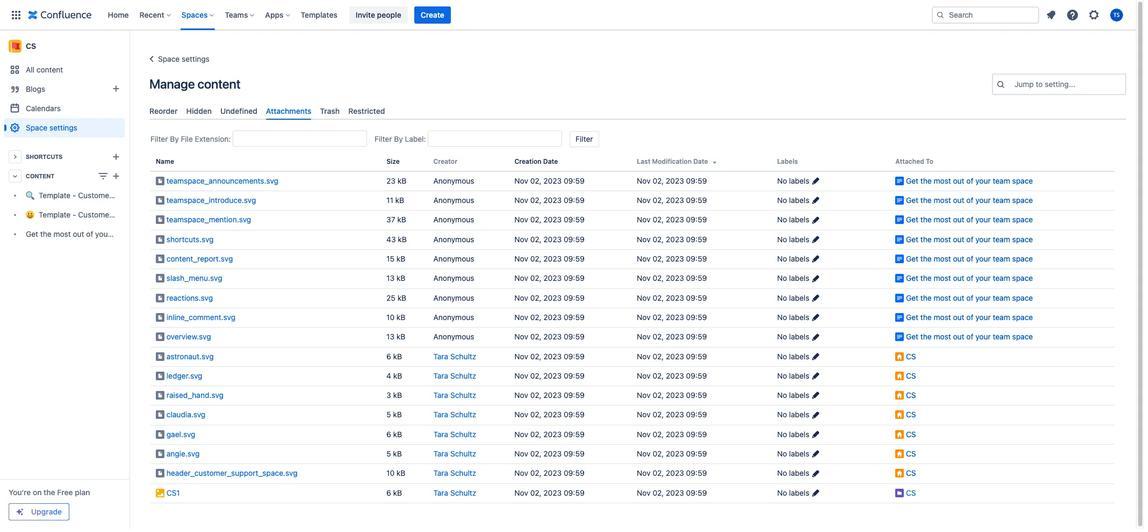 Task type: describe. For each thing, give the bounding box(es) containing it.
tara schultz link for raised_hand.svg
[[434, 391, 476, 400]]

no for astronaut.svg
[[777, 352, 787, 361]]

settings icon image
[[1088, 8, 1101, 21]]

kb for ledger.svg
[[393, 371, 402, 380]]

name
[[156, 157, 174, 165]]

space inside get the most out of your team space 'link'
[[132, 230, 153, 239]]

get inside 'link'
[[26, 230, 38, 239]]

all content link
[[4, 60, 125, 80]]

no for cs1
[[777, 488, 787, 498]]

tara schultz link for angie.svg
[[434, 449, 476, 458]]

13 for slash_menu.svg
[[387, 274, 395, 283]]

4 kb
[[387, 371, 402, 380]]

get the most out of your team space inside 'link'
[[26, 230, 153, 239]]

tara schultz link for ledger.svg
[[434, 371, 476, 380]]

attached to
[[896, 157, 934, 165]]

journey
[[114, 210, 140, 220]]

file image for astronaut.svg
[[156, 352, 164, 361]]

notification icon image
[[1045, 8, 1058, 21]]

labels for overview.svg
[[789, 332, 810, 341]]

no for reactions.svg
[[777, 293, 787, 302]]

content_report.svg
[[167, 254, 233, 263]]

global element
[[6, 0, 930, 30]]

cs for claudia.svg
[[906, 410, 916, 419]]

15
[[387, 254, 394, 263]]

tab list containing reorder
[[145, 102, 1131, 120]]

no for teamspace_announcements.svg
[[777, 176, 787, 185]]

overview.svg link
[[167, 332, 211, 341]]

space for teamspace_announcements.svg
[[1012, 176, 1033, 185]]

free
[[57, 488, 73, 497]]

anonymous for teamspace_mention.svg
[[434, 215, 474, 224]]

shortcuts.svg link
[[167, 235, 214, 244]]

cs link for gael.svg
[[906, 430, 916, 439]]

get for teamspace_introduce.svg
[[906, 196, 919, 205]]

no for header_customer_support_space.svg
[[777, 469, 787, 478]]

you're
[[9, 488, 31, 497]]

cs for angie.svg
[[906, 449, 916, 458]]

6 kb for gael.svg
[[387, 430, 402, 439]]

file image for shortcuts.svg
[[156, 235, 164, 244]]

6 kb for cs1
[[387, 488, 402, 498]]

blogs link
[[4, 80, 125, 99]]

you're on the free plan
[[9, 488, 90, 497]]

space for teamspace_introduce.svg
[[1012, 196, 1033, 205]]

kb for raised_hand.svg
[[393, 391, 402, 400]]

23 kb
[[387, 176, 407, 185]]

schultz for gael.svg
[[450, 430, 476, 439]]

your for teamspace_introduce.svg
[[976, 196, 991, 205]]

claudia.svg link
[[167, 410, 205, 419]]

file image for overview.svg
[[156, 333, 164, 341]]

teamspace_mention.svg
[[167, 215, 251, 224]]

inline_comment.svg link
[[167, 313, 236, 322]]

to
[[926, 157, 934, 165]]

settings inside space element
[[49, 123, 77, 132]]

11 kb
[[387, 196, 404, 205]]

upgrade
[[31, 507, 62, 516]]

create a blog image
[[110, 82, 123, 95]]

cs for cs1
[[906, 488, 916, 498]]

tara schultz for angie.svg
[[434, 449, 476, 458]]

file image for claudia.svg
[[156, 411, 164, 419]]

tree inside space element
[[4, 186, 181, 244]]

filter by label:
[[375, 134, 426, 143]]

cs for ledger.svg
[[906, 371, 916, 380]]

4
[[387, 371, 391, 380]]

kb for teamspace_announcements.svg
[[398, 176, 407, 185]]

calendars link
[[4, 99, 125, 118]]

5 for angie.svg
[[387, 449, 391, 458]]

teamspace_introduce.svg link
[[167, 196, 256, 205]]

teamspace_introduce.svg
[[167, 196, 256, 205]]

header_customer_support_space.svg
[[167, 469, 298, 478]]

13 kb for slash_menu.svg
[[387, 274, 405, 283]]

get the most out of your team space for overview.svg
[[906, 332, 1033, 341]]

gael.svg
[[167, 430, 195, 439]]

your for teamspace_mention.svg
[[976, 215, 991, 224]]

reorder link
[[145, 102, 182, 120]]

raised_hand.svg link
[[167, 391, 224, 400]]

labels for teamspace_introduce.svg
[[789, 196, 810, 205]]

teams
[[225, 10, 248, 19]]

the for overview.svg
[[921, 332, 932, 341]]

cs link for raised_hand.svg
[[906, 391, 916, 400]]

content
[[26, 173, 54, 180]]

teamspace_announcements.svg
[[167, 176, 278, 185]]

6 for astronaut.svg
[[387, 352, 391, 361]]

25
[[387, 293, 396, 302]]

labels for claudia.svg
[[789, 410, 810, 419]]

of inside 'link'
[[86, 230, 93, 239]]

upgrade button
[[9, 504, 69, 520]]

last modification date button
[[637, 157, 719, 165]]

home link
[[105, 6, 132, 23]]

content for all content
[[36, 65, 63, 74]]

- for template - customer journey mapping
[[73, 210, 76, 220]]

the for inline_comment.svg
[[921, 313, 932, 322]]

spaces button
[[178, 6, 218, 23]]

5 kb for angie.svg
[[387, 449, 402, 458]]

invite people button
[[349, 6, 408, 23]]

size
[[387, 157, 400, 165]]

teamspace_announcements.svg link
[[167, 176, 278, 185]]

ledger.svg
[[167, 371, 202, 380]]

invite
[[356, 10, 375, 19]]

labels for cs1
[[789, 488, 810, 498]]

kb for overview.svg
[[397, 332, 405, 341]]

your for overview.svg
[[976, 332, 991, 341]]

no for gael.svg
[[777, 430, 787, 439]]

assessment
[[140, 191, 181, 200]]

people
[[377, 10, 401, 19]]

undefined link
[[216, 102, 262, 120]]

anonymous for content_report.svg
[[434, 254, 474, 263]]

ledger.svg link
[[167, 371, 202, 380]]

get the most out of your team space for teamspace_announcements.svg
[[906, 176, 1033, 185]]

modification
[[652, 157, 692, 165]]

change view image
[[97, 170, 110, 183]]

attachments link
[[262, 102, 316, 120]]

Search field
[[932, 6, 1039, 23]]

teams button
[[222, 6, 259, 23]]

kb for astronaut.svg
[[393, 352, 402, 361]]

attachments
[[266, 106, 311, 116]]

tara schultz for cs1
[[434, 488, 476, 498]]

of for inline_comment.svg
[[967, 313, 974, 322]]

creator
[[434, 157, 457, 165]]

no for teamspace_introduce.svg
[[777, 196, 787, 205]]

6 kb for astronaut.svg
[[387, 352, 402, 361]]

1 horizontal spatial settings
[[182, 54, 210, 63]]

png file image
[[156, 489, 164, 498]]

jump to setting...
[[1015, 80, 1075, 89]]

1 horizontal spatial space settings link
[[145, 53, 210, 66]]

space for inline_comment.svg
[[1012, 313, 1033, 322]]

cs inside space element
[[26, 41, 36, 51]]

Filter By File Extension: text field
[[233, 131, 367, 147]]

trash link
[[316, 102, 344, 120]]

no for slash_menu.svg
[[777, 274, 787, 283]]

collapse sidebar image
[[117, 35, 141, 57]]

tara schultz for ledger.svg
[[434, 371, 476, 380]]

spaces
[[182, 10, 208, 19]]

37 kb
[[387, 215, 406, 224]]

recent button
[[136, 6, 175, 23]]

space for content_report.svg
[[1012, 254, 1033, 263]]

your profile and preferences image
[[1110, 8, 1123, 21]]

cs link for angie.svg
[[906, 449, 916, 458]]

get for shortcuts.svg
[[906, 235, 919, 244]]

all content
[[26, 65, 63, 74]]

templates
[[301, 10, 337, 19]]

space element
[[0, 30, 181, 529]]

label:
[[405, 134, 426, 143]]

create
[[421, 10, 444, 19]]

angie.svg
[[167, 449, 200, 458]]

1 vertical spatial space settings link
[[4, 118, 125, 138]]

get for teamspace_mention.svg
[[906, 215, 919, 224]]

23
[[387, 176, 396, 185]]

creation date button
[[515, 157, 558, 165]]

gael.svg link
[[167, 430, 195, 439]]

template - customer journey mapping
[[39, 210, 172, 220]]

no labels for ledger.svg
[[777, 371, 810, 380]]

banner containing home
[[0, 0, 1136, 30]]

most for teamspace_mention.svg
[[934, 215, 951, 224]]

get the most out of your team space link for reactions.svg
[[906, 293, 1033, 302]]

labels
[[777, 157, 798, 165]]

mapping
[[142, 210, 172, 220]]

anonymous for teamspace_announcements.svg
[[434, 176, 474, 185]]

10 kb for header_customer_support_space.svg
[[387, 469, 405, 478]]

header_customer_support_space.svg link
[[167, 469, 298, 478]]

add shortcut image
[[110, 150, 123, 163]]

kb for header_customer_support_space.svg
[[397, 469, 405, 478]]

schultz for cs1
[[450, 488, 476, 498]]

space settings inside space element
[[26, 123, 77, 132]]

of for teamspace_announcements.svg
[[967, 176, 974, 185]]

37
[[387, 215, 395, 224]]

reorder
[[149, 106, 178, 116]]

most for content_report.svg
[[934, 254, 951, 263]]

of for teamspace_introduce.svg
[[967, 196, 974, 205]]

shortcuts.svg
[[167, 235, 214, 244]]

- for template - customer impact assessment
[[73, 191, 76, 200]]

5 kb for claudia.svg
[[387, 410, 402, 419]]

template - customer impact assessment
[[39, 191, 181, 200]]

teamspace_mention.svg link
[[167, 215, 251, 224]]

get the most out of your team space link for content_report.svg
[[906, 254, 1033, 263]]

by for file
[[170, 134, 179, 143]]

43 kb
[[387, 235, 407, 244]]

your for inline_comment.svg
[[976, 313, 991, 322]]

help icon image
[[1066, 8, 1079, 21]]

restricted
[[348, 106, 385, 116]]

cs1 link
[[167, 488, 180, 498]]

your for slash_menu.svg
[[976, 274, 991, 283]]

tara schultz for claudia.svg
[[434, 410, 476, 419]]



Task type: vqa. For each thing, say whether or not it's contained in the screenshot.
Tara Schultz Link for CS1
yes



Task type: locate. For each thing, give the bounding box(es) containing it.
17 no from the top
[[777, 488, 787, 498]]

5 no from the top
[[777, 254, 787, 263]]

6 file image from the top
[[156, 333, 164, 341]]

1 customer from the top
[[78, 191, 112, 200]]

09:59
[[564, 176, 585, 185], [686, 176, 707, 185], [564, 196, 585, 205], [686, 196, 707, 205], [564, 215, 585, 224], [686, 215, 707, 224], [564, 235, 585, 244], [686, 235, 707, 244], [564, 254, 585, 263], [686, 254, 707, 263], [564, 274, 585, 283], [686, 274, 707, 283], [564, 293, 585, 302], [686, 293, 707, 302], [564, 313, 585, 322], [686, 313, 707, 322], [564, 332, 585, 341], [686, 332, 707, 341], [564, 352, 585, 361], [686, 352, 707, 361], [564, 371, 585, 380], [686, 371, 707, 380], [564, 391, 585, 400], [686, 391, 707, 400], [564, 410, 585, 419], [686, 410, 707, 419], [564, 430, 585, 439], [686, 430, 707, 439], [564, 449, 585, 458], [686, 449, 707, 458], [564, 469, 585, 478], [686, 469, 707, 478], [564, 488, 585, 498], [686, 488, 707, 498]]

customer for impact
[[78, 191, 112, 200]]

out inside tree
[[73, 230, 84, 239]]

no for content_report.svg
[[777, 254, 787, 263]]

12 labels from the top
[[789, 391, 810, 400]]

get the most out of your team space for teamspace_mention.svg
[[906, 215, 1033, 224]]

11 no from the top
[[777, 371, 787, 380]]

tara schultz link for claudia.svg
[[434, 410, 476, 419]]

no labels for content_report.svg
[[777, 254, 810, 263]]

angie.svg link
[[167, 449, 200, 458]]

get for reactions.svg
[[906, 293, 919, 302]]

labels for shortcuts.svg
[[789, 235, 810, 244]]

cs link for astronaut.svg
[[906, 352, 916, 361]]

None submit
[[570, 131, 599, 147]]

get the most out of your team space link for teamspace_introduce.svg
[[906, 196, 1033, 205]]

your for teamspace_announcements.svg
[[976, 176, 991, 185]]

of for overview.svg
[[967, 332, 974, 341]]

5 tara from the top
[[434, 430, 448, 439]]

no labels for header_customer_support_space.svg
[[777, 469, 810, 478]]

4 file image from the top
[[156, 391, 164, 400]]

team for reactions.svg
[[993, 293, 1010, 302]]

file image up mapping
[[156, 196, 164, 205]]

file image left ledger.svg link
[[156, 372, 164, 380]]

1 vertical spatial customer
[[78, 210, 112, 220]]

by for label:
[[394, 134, 403, 143]]

file image for teamspace_introduce.svg
[[156, 196, 164, 205]]

banner
[[0, 0, 1136, 30]]

0 vertical spatial 5 kb
[[387, 410, 402, 419]]

filter up "size"
[[375, 134, 392, 143]]

8 tara from the top
[[434, 488, 448, 498]]

hidden link
[[182, 102, 216, 120]]

template
[[39, 191, 71, 200], [39, 210, 71, 220]]

0 vertical spatial 6
[[387, 352, 391, 361]]

space
[[1012, 176, 1033, 185], [1012, 196, 1033, 205], [1012, 215, 1033, 224], [132, 230, 153, 239], [1012, 235, 1033, 244], [1012, 254, 1033, 263], [1012, 274, 1033, 283], [1012, 293, 1033, 302], [1012, 313, 1033, 322], [1012, 332, 1033, 341]]

13 for overview.svg
[[387, 332, 395, 341]]

1 file image from the top
[[156, 177, 164, 185]]

team for shortcuts.svg
[[993, 235, 1010, 244]]

2 file image from the top
[[156, 216, 164, 224]]

3 6 kb from the top
[[387, 488, 402, 498]]

6 schultz from the top
[[450, 449, 476, 458]]

filter
[[150, 134, 168, 143], [375, 134, 392, 143]]

tara
[[434, 352, 448, 361], [434, 371, 448, 380], [434, 391, 448, 400], [434, 410, 448, 419], [434, 430, 448, 439], [434, 449, 448, 458], [434, 469, 448, 478], [434, 488, 448, 498]]

your
[[976, 176, 991, 185], [976, 196, 991, 205], [976, 215, 991, 224], [95, 230, 111, 239], [976, 235, 991, 244], [976, 254, 991, 263], [976, 274, 991, 283], [976, 293, 991, 302], [976, 313, 991, 322], [976, 332, 991, 341]]

0 horizontal spatial date
[[543, 157, 558, 165]]

file image
[[156, 177, 164, 185], [156, 255, 164, 263], [156, 313, 164, 322], [156, 391, 164, 400], [156, 411, 164, 419], [156, 450, 164, 458], [156, 469, 164, 478]]

2 10 from the top
[[387, 469, 395, 478]]

your inside 'link'
[[95, 230, 111, 239]]

13 kb down '25 kb'
[[387, 332, 405, 341]]

kb for angie.svg
[[393, 449, 402, 458]]

tara for ledger.svg
[[434, 371, 448, 380]]

impact
[[114, 191, 138, 200]]

tara for raised_hand.svg
[[434, 391, 448, 400]]

0 vertical spatial template
[[39, 191, 71, 200]]

1 vertical spatial content
[[197, 76, 240, 91]]

1 vertical spatial -
[[73, 210, 76, 220]]

0 vertical spatial space
[[158, 54, 180, 63]]

13 down 15
[[387, 274, 395, 283]]

confluence image
[[28, 8, 92, 21], [28, 8, 92, 21]]

no for claudia.svg
[[777, 410, 787, 419]]

12 no labels from the top
[[777, 391, 810, 400]]

3 no labels from the top
[[777, 215, 810, 224]]

file image for ledger.svg
[[156, 372, 164, 380]]

15 kb
[[387, 254, 405, 263]]

on
[[33, 488, 42, 497]]

file image left the claudia.svg link
[[156, 411, 164, 419]]

2 13 from the top
[[387, 332, 395, 341]]

content
[[36, 65, 63, 74], [197, 76, 240, 91]]

customer down 'template - customer impact assessment' link
[[78, 210, 112, 220]]

0 horizontal spatial space settings link
[[4, 118, 125, 138]]

15 no labels from the top
[[777, 449, 810, 458]]

tree containing template - customer impact assessment
[[4, 186, 181, 244]]

the for teamspace_introduce.svg
[[921, 196, 932, 205]]

team inside 'link'
[[113, 230, 130, 239]]

1 vertical spatial 6
[[387, 430, 391, 439]]

0 vertical spatial 5
[[387, 410, 391, 419]]

your for content_report.svg
[[976, 254, 991, 263]]

8 anonymous from the top
[[434, 313, 474, 322]]

8 schultz from the top
[[450, 488, 476, 498]]

1 5 from the top
[[387, 410, 391, 419]]

by left label:
[[394, 134, 403, 143]]

tara schultz for raised_hand.svg
[[434, 391, 476, 400]]

2 vertical spatial 6
[[387, 488, 391, 498]]

1 file image from the top
[[156, 196, 164, 205]]

-
[[73, 191, 76, 200], [73, 210, 76, 220]]

customer inside "template - customer journey mapping" "link"
[[78, 210, 112, 220]]

2 tara schultz link from the top
[[434, 371, 476, 380]]

out for teamspace_announcements.svg
[[953, 176, 965, 185]]

5 labels from the top
[[789, 254, 810, 263]]

schultz for astronaut.svg
[[450, 352, 476, 361]]

space settings link down calendars
[[4, 118, 125, 138]]

3 labels from the top
[[789, 215, 810, 224]]

6
[[387, 352, 391, 361], [387, 430, 391, 439], [387, 488, 391, 498]]

to
[[1036, 80, 1043, 89]]

1 no labels from the top
[[777, 176, 810, 185]]

Search settings text field
[[1015, 79, 1017, 90]]

no
[[777, 176, 787, 185], [777, 196, 787, 205], [777, 215, 787, 224], [777, 235, 787, 244], [777, 254, 787, 263], [777, 274, 787, 283], [777, 293, 787, 302], [777, 313, 787, 322], [777, 332, 787, 341], [777, 352, 787, 361], [777, 371, 787, 380], [777, 391, 787, 400], [777, 410, 787, 419], [777, 430, 787, 439], [777, 449, 787, 458], [777, 469, 787, 478], [777, 488, 787, 498]]

4 tara schultz link from the top
[[434, 410, 476, 419]]

file image left content_report.svg link
[[156, 255, 164, 263]]

apps button
[[262, 6, 294, 23]]

Filter By Label: text field
[[428, 131, 562, 147]]

the
[[921, 176, 932, 185], [921, 196, 932, 205], [921, 215, 932, 224], [40, 230, 51, 239], [921, 235, 932, 244], [921, 254, 932, 263], [921, 274, 932, 283], [921, 293, 932, 302], [921, 313, 932, 322], [921, 332, 932, 341], [44, 488, 55, 497]]

0 vertical spatial 10
[[387, 313, 395, 322]]

appswitcher icon image
[[10, 8, 23, 21]]

schultz for angie.svg
[[450, 449, 476, 458]]

of
[[967, 176, 974, 185], [967, 196, 974, 205], [967, 215, 974, 224], [86, 230, 93, 239], [967, 235, 974, 244], [967, 254, 974, 263], [967, 274, 974, 283], [967, 293, 974, 302], [967, 313, 974, 322], [967, 332, 974, 341]]

reactions.svg
[[167, 293, 213, 302]]

1 6 kb from the top
[[387, 352, 402, 361]]

0 horizontal spatial space settings
[[26, 123, 77, 132]]

1 template from the top
[[39, 191, 71, 200]]

1 horizontal spatial date
[[693, 157, 708, 165]]

7 anonymous from the top
[[434, 293, 474, 302]]

2 5 kb from the top
[[387, 449, 402, 458]]

1 schultz from the top
[[450, 352, 476, 361]]

2 filter from the left
[[375, 134, 392, 143]]

file image left inline_comment.svg
[[156, 313, 164, 322]]

schultz for ledger.svg
[[450, 371, 476, 380]]

13 labels from the top
[[789, 410, 810, 419]]

3 schultz from the top
[[450, 391, 476, 400]]

tara schultz link
[[434, 352, 476, 361], [434, 371, 476, 380], [434, 391, 476, 400], [434, 410, 476, 419], [434, 430, 476, 439], [434, 449, 476, 458], [434, 469, 476, 478], [434, 488, 476, 498]]

the for teamspace_announcements.svg
[[921, 176, 932, 185]]

13
[[387, 274, 395, 283], [387, 332, 395, 341]]

1 horizontal spatial by
[[394, 134, 403, 143]]

get the most out of your team space link for overview.svg
[[906, 332, 1033, 341]]

1 anonymous from the top
[[434, 176, 474, 185]]

0 vertical spatial customer
[[78, 191, 112, 200]]

settings up manage content
[[182, 54, 210, 63]]

1 horizontal spatial space
[[158, 54, 180, 63]]

7 tara schultz link from the top
[[434, 469, 476, 478]]

4 no from the top
[[777, 235, 787, 244]]

0 horizontal spatial by
[[170, 134, 179, 143]]

0 vertical spatial -
[[73, 191, 76, 200]]

get the most out of your team space link inside tree
[[4, 225, 153, 244]]

file image for slash_menu.svg
[[156, 274, 164, 283]]

space settings up manage content
[[158, 54, 210, 63]]

date right modification
[[693, 157, 708, 165]]

content inside space element
[[36, 65, 63, 74]]

6 tara schultz link from the top
[[434, 449, 476, 458]]

shortcuts
[[26, 154, 63, 160]]

kb for teamspace_mention.svg
[[397, 215, 406, 224]]

0 horizontal spatial space
[[26, 123, 47, 132]]

jump
[[1015, 80, 1034, 89]]

1 10 kb from the top
[[387, 313, 405, 322]]

create a page image
[[110, 170, 123, 183]]

8 file image from the top
[[156, 372, 164, 380]]

8 tara schultz from the top
[[434, 488, 476, 498]]

7 labels from the top
[[789, 293, 810, 302]]

template - customer impact assessment link
[[4, 186, 181, 205]]

astronaut.svg link
[[167, 352, 214, 361]]

5 no labels from the top
[[777, 254, 810, 263]]

0 vertical spatial space settings link
[[145, 53, 210, 66]]

content up hidden at left top
[[197, 76, 240, 91]]

file image left angie.svg on the bottom left of the page
[[156, 450, 164, 458]]

6 kb
[[387, 352, 402, 361], [387, 430, 402, 439], [387, 488, 402, 498]]

by
[[170, 134, 179, 143], [394, 134, 403, 143]]

no for teamspace_mention.svg
[[777, 215, 787, 224]]

1 vertical spatial 5 kb
[[387, 449, 402, 458]]

content right "all"
[[36, 65, 63, 74]]

file
[[181, 134, 193, 143]]

1 vertical spatial 5
[[387, 449, 391, 458]]

17 no labels from the top
[[777, 488, 810, 498]]

file image for raised_hand.svg
[[156, 391, 164, 400]]

slash_menu.svg link
[[167, 274, 222, 283]]

1 horizontal spatial content
[[197, 76, 240, 91]]

plan
[[75, 488, 90, 497]]

3 file image from the top
[[156, 313, 164, 322]]

labels for gael.svg
[[789, 430, 810, 439]]

templates link
[[298, 6, 341, 23]]

file image
[[156, 196, 164, 205], [156, 216, 164, 224], [156, 235, 164, 244], [156, 274, 164, 283], [156, 294, 164, 302], [156, 333, 164, 341], [156, 352, 164, 361], [156, 372, 164, 380], [156, 430, 164, 439]]

17 labels from the top
[[789, 488, 810, 498]]

- down content dropdown button
[[73, 191, 76, 200]]

1 vertical spatial 13 kb
[[387, 332, 405, 341]]

1 tara schultz from the top
[[434, 352, 476, 361]]

0 vertical spatial 6 kb
[[387, 352, 402, 361]]

astronaut.svg
[[167, 352, 214, 361]]

date right creation on the left top of the page
[[543, 157, 558, 165]]

2 no labels from the top
[[777, 196, 810, 205]]

file image up png file icon
[[156, 469, 164, 478]]

tree
[[4, 186, 181, 244]]

15 no from the top
[[777, 449, 787, 458]]

name button
[[156, 157, 174, 165]]

most inside space element
[[53, 230, 71, 239]]

attached
[[896, 157, 924, 165]]

cs
[[26, 41, 36, 51], [906, 352, 916, 361], [906, 371, 916, 380], [906, 391, 916, 400], [906, 410, 916, 419], [906, 430, 916, 439], [906, 449, 916, 458], [906, 469, 916, 478], [906, 488, 916, 498]]

search image
[[936, 10, 945, 19]]

0 horizontal spatial filter
[[150, 134, 168, 143]]

10 no labels from the top
[[777, 352, 810, 361]]

14 no from the top
[[777, 430, 787, 439]]

file image left raised_hand.svg
[[156, 391, 164, 400]]

kb
[[398, 176, 407, 185], [395, 196, 404, 205], [397, 215, 406, 224], [398, 235, 407, 244], [397, 254, 405, 263], [397, 274, 405, 283], [398, 293, 406, 302], [397, 313, 405, 322], [397, 332, 405, 341], [393, 352, 402, 361], [393, 371, 402, 380], [393, 391, 402, 400], [393, 410, 402, 419], [393, 430, 402, 439], [393, 449, 402, 458], [397, 469, 405, 478], [393, 488, 402, 498]]

2 no from the top
[[777, 196, 787, 205]]

size button
[[387, 157, 400, 165]]

7 schultz from the top
[[450, 469, 476, 478]]

0 vertical spatial 10 kb
[[387, 313, 405, 322]]

5 anonymous from the top
[[434, 254, 474, 263]]

of for content_report.svg
[[967, 254, 974, 263]]

2 13 kb from the top
[[387, 332, 405, 341]]

cs for astronaut.svg
[[906, 352, 916, 361]]

25 kb
[[387, 293, 406, 302]]

3 kb
[[387, 391, 402, 400]]

space settings down calendars
[[26, 123, 77, 132]]

7 file image from the top
[[156, 352, 164, 361]]

10 no from the top
[[777, 352, 787, 361]]

1 vertical spatial 13
[[387, 332, 395, 341]]

4 tara from the top
[[434, 410, 448, 419]]

get for teamspace_announcements.svg
[[906, 176, 919, 185]]

filter up name button
[[150, 134, 168, 143]]

6 anonymous from the top
[[434, 274, 474, 283]]

7 file image from the top
[[156, 469, 164, 478]]

11 no labels from the top
[[777, 371, 810, 380]]

claudia.svg
[[167, 410, 205, 419]]

anonymous
[[434, 176, 474, 185], [434, 196, 474, 205], [434, 215, 474, 224], [434, 235, 474, 244], [434, 254, 474, 263], [434, 274, 474, 283], [434, 293, 474, 302], [434, 313, 474, 322], [434, 332, 474, 341]]

kb for teamspace_introduce.svg
[[395, 196, 404, 205]]

1 vertical spatial space settings
[[26, 123, 77, 132]]

settings down calendars link on the top left of the page
[[49, 123, 77, 132]]

space up manage
[[158, 54, 180, 63]]

content_report.svg link
[[167, 254, 233, 263]]

file image left "reactions.svg" link
[[156, 294, 164, 302]]

shortcuts button
[[4, 147, 125, 167]]

raised_hand.svg
[[167, 391, 224, 400]]

1 6 from the top
[[387, 352, 391, 361]]

out for content_report.svg
[[953, 254, 965, 263]]

1 vertical spatial space
[[26, 123, 47, 132]]

file image left overview.svg link
[[156, 333, 164, 341]]

6 no labels from the top
[[777, 274, 810, 283]]

13 down 25
[[387, 332, 395, 341]]

cs link for claudia.svg
[[906, 410, 916, 419]]

anonymous for reactions.svg
[[434, 293, 474, 302]]

file image left 'slash_menu.svg' link
[[156, 274, 164, 283]]

2 template from the top
[[39, 210, 71, 220]]

undefined
[[220, 106, 257, 116]]

02,
[[530, 176, 541, 185], [653, 176, 664, 185], [530, 196, 541, 205], [653, 196, 664, 205], [530, 215, 541, 224], [653, 215, 664, 224], [530, 235, 541, 244], [653, 235, 664, 244], [530, 254, 541, 263], [653, 254, 664, 263], [530, 274, 541, 283], [653, 274, 664, 283], [530, 293, 541, 302], [653, 293, 664, 302], [530, 313, 541, 322], [653, 313, 664, 322], [530, 332, 541, 341], [653, 332, 664, 341], [530, 352, 541, 361], [653, 352, 664, 361], [530, 371, 541, 380], [653, 371, 664, 380], [530, 391, 541, 400], [653, 391, 664, 400], [530, 410, 541, 419], [653, 410, 664, 419], [530, 430, 541, 439], [653, 430, 664, 439], [530, 449, 541, 458], [653, 449, 664, 458], [530, 469, 541, 478], [653, 469, 664, 478], [530, 488, 541, 498], [653, 488, 664, 498]]

1 10 from the top
[[387, 313, 395, 322]]

labels for teamspace_mention.svg
[[789, 215, 810, 224]]

last modification date
[[637, 157, 708, 165]]

space for teamspace_mention.svg
[[1012, 215, 1033, 224]]

customer inside 'template - customer impact assessment' link
[[78, 191, 112, 200]]

team for teamspace_announcements.svg
[[993, 176, 1010, 185]]

1 vertical spatial settings
[[49, 123, 77, 132]]

2 by from the left
[[394, 134, 403, 143]]

6 file image from the top
[[156, 450, 164, 458]]

most for slash_menu.svg
[[934, 274, 951, 283]]

filter for filter by file extension:
[[150, 134, 168, 143]]

team for slash_menu.svg
[[993, 274, 1010, 283]]

the for teamspace_mention.svg
[[921, 215, 932, 224]]

schultz
[[450, 352, 476, 361], [450, 371, 476, 380], [450, 391, 476, 400], [450, 410, 476, 419], [450, 430, 476, 439], [450, 449, 476, 458], [450, 469, 476, 478], [450, 488, 476, 498]]

get the most out of your team space link for inline_comment.svg
[[906, 313, 1033, 322]]

1 - from the top
[[73, 191, 76, 200]]

4 anonymous from the top
[[434, 235, 474, 244]]

of for slash_menu.svg
[[967, 274, 974, 283]]

file image down assessment
[[156, 216, 164, 224]]

get the most out of your team space for inline_comment.svg
[[906, 313, 1033, 322]]

0 vertical spatial settings
[[182, 54, 210, 63]]

6 for gael.svg
[[387, 430, 391, 439]]

labels
[[789, 176, 810, 185], [789, 196, 810, 205], [789, 215, 810, 224], [789, 235, 810, 244], [789, 254, 810, 263], [789, 274, 810, 283], [789, 293, 810, 302], [789, 313, 810, 322], [789, 332, 810, 341], [789, 352, 810, 361], [789, 371, 810, 380], [789, 391, 810, 400], [789, 410, 810, 419], [789, 430, 810, 439], [789, 449, 810, 458], [789, 469, 810, 478], [789, 488, 810, 498]]

4 tara schultz from the top
[[434, 410, 476, 419]]

schultz for raised_hand.svg
[[450, 391, 476, 400]]

14 no labels from the top
[[777, 430, 810, 439]]

file image left astronaut.svg link
[[156, 352, 164, 361]]

hidden
[[186, 106, 212, 116]]

2 vertical spatial 6 kb
[[387, 488, 402, 498]]

1 vertical spatial template
[[39, 210, 71, 220]]

get the most out of your team space
[[906, 176, 1033, 185], [906, 196, 1033, 205], [906, 215, 1033, 224], [26, 230, 153, 239], [906, 235, 1033, 244], [906, 254, 1033, 263], [906, 274, 1033, 283], [906, 293, 1033, 302], [906, 313, 1033, 322], [906, 332, 1033, 341]]

labels for content_report.svg
[[789, 254, 810, 263]]

0 vertical spatial 13
[[387, 274, 395, 283]]

tara for claudia.svg
[[434, 410, 448, 419]]

template - customer journey mapping link
[[4, 205, 172, 225]]

7 tara schultz from the top
[[434, 469, 476, 478]]

1 date from the left
[[543, 157, 558, 165]]

13 kb down 15 kb
[[387, 274, 405, 283]]

no labels for claudia.svg
[[777, 410, 810, 419]]

get the most out of your team space for teamspace_introduce.svg
[[906, 196, 1033, 205]]

template inside "link"
[[39, 210, 71, 220]]

3 anonymous from the top
[[434, 215, 474, 224]]

2 10 kb from the top
[[387, 469, 405, 478]]

13 no from the top
[[777, 410, 787, 419]]

3 no from the top
[[777, 215, 787, 224]]

out for slash_menu.svg
[[953, 274, 965, 283]]

2 - from the top
[[73, 210, 76, 220]]

file image for header_customer_support_space.svg
[[156, 469, 164, 478]]

no for inline_comment.svg
[[777, 313, 787, 322]]

extension:
[[195, 134, 231, 143]]

restricted link
[[344, 102, 389, 120]]

space down calendars
[[26, 123, 47, 132]]

4 labels from the top
[[789, 235, 810, 244]]

no labels for teamspace_introduce.svg
[[777, 196, 810, 205]]

tab list
[[145, 102, 1131, 120]]

16 no labels from the top
[[777, 469, 810, 478]]

8 no labels from the top
[[777, 313, 810, 322]]

nov
[[515, 176, 528, 185], [637, 176, 651, 185], [515, 196, 528, 205], [637, 196, 651, 205], [515, 215, 528, 224], [637, 215, 651, 224], [515, 235, 528, 244], [637, 235, 651, 244], [515, 254, 528, 263], [637, 254, 651, 263], [515, 274, 528, 283], [637, 274, 651, 283], [515, 293, 528, 302], [637, 293, 651, 302], [515, 313, 528, 322], [637, 313, 651, 322], [515, 332, 528, 341], [637, 332, 651, 341], [515, 352, 528, 361], [637, 352, 651, 361], [515, 371, 528, 380], [637, 371, 651, 380], [515, 391, 528, 400], [637, 391, 651, 400], [515, 410, 528, 419], [637, 410, 651, 419], [515, 430, 528, 439], [637, 430, 651, 439], [515, 449, 528, 458], [637, 449, 651, 458], [515, 469, 528, 478], [637, 469, 651, 478], [515, 488, 528, 498], [637, 488, 651, 498]]

creation date
[[515, 157, 558, 165]]

1 vertical spatial 6 kb
[[387, 430, 402, 439]]

7 no from the top
[[777, 293, 787, 302]]

0 vertical spatial 13 kb
[[387, 274, 405, 283]]

3 tara from the top
[[434, 391, 448, 400]]

most for shortcuts.svg
[[934, 235, 951, 244]]

get the most out of your team space for slash_menu.svg
[[906, 274, 1033, 283]]

customer up "template - customer journey mapping" "link"
[[78, 191, 112, 200]]

no for shortcuts.svg
[[777, 235, 787, 244]]

13 kb
[[387, 274, 405, 283], [387, 332, 405, 341]]

labels for inline_comment.svg
[[789, 313, 810, 322]]

1 horizontal spatial filter
[[375, 134, 392, 143]]

3 file image from the top
[[156, 235, 164, 244]]

15 labels from the top
[[789, 449, 810, 458]]

file image up assessment
[[156, 177, 164, 185]]

no labels for astronaut.svg
[[777, 352, 810, 361]]

premium image
[[16, 508, 24, 516]]

file image for reactions.svg
[[156, 294, 164, 302]]

tara for angie.svg
[[434, 449, 448, 458]]

5 tara schultz from the top
[[434, 430, 476, 439]]

5 file image from the top
[[156, 411, 164, 419]]

settings
[[182, 54, 210, 63], [49, 123, 77, 132]]

1 vertical spatial 10 kb
[[387, 469, 405, 478]]

space for overview.svg
[[1012, 332, 1033, 341]]

most for inline_comment.svg
[[934, 313, 951, 322]]

get the most out of your team space for reactions.svg
[[906, 293, 1033, 302]]

2 date from the left
[[693, 157, 708, 165]]

2 schultz from the top
[[450, 371, 476, 380]]

7 tara from the top
[[434, 469, 448, 478]]

10
[[387, 313, 395, 322], [387, 469, 395, 478]]

4 file image from the top
[[156, 274, 164, 283]]

space settings
[[158, 54, 210, 63], [26, 123, 77, 132]]

2 5 from the top
[[387, 449, 391, 458]]

5 schultz from the top
[[450, 430, 476, 439]]

content button
[[4, 167, 125, 186]]

space settings link up manage
[[145, 53, 210, 66]]

43
[[387, 235, 396, 244]]

template for template - customer impact assessment
[[39, 191, 71, 200]]

1 horizontal spatial space settings
[[158, 54, 210, 63]]

1 vertical spatial 10
[[387, 469, 395, 478]]

labels for reactions.svg
[[789, 293, 810, 302]]

team
[[993, 176, 1010, 185], [993, 196, 1010, 205], [993, 215, 1010, 224], [113, 230, 130, 239], [993, 235, 1010, 244], [993, 254, 1010, 263], [993, 274, 1010, 283], [993, 293, 1010, 302], [993, 313, 1010, 322], [993, 332, 1010, 341]]

0 vertical spatial content
[[36, 65, 63, 74]]

5
[[387, 410, 391, 419], [387, 449, 391, 458]]

0 vertical spatial space settings
[[158, 54, 210, 63]]

- down 'template - customer impact assessment' link
[[73, 210, 76, 220]]

kb for inline_comment.svg
[[397, 313, 405, 322]]

9 anonymous from the top
[[434, 332, 474, 341]]

manage content
[[149, 76, 240, 91]]

labels for angie.svg
[[789, 449, 810, 458]]

0 horizontal spatial settings
[[49, 123, 77, 132]]

the inside 'link'
[[40, 230, 51, 239]]

team for inline_comment.svg
[[993, 313, 1010, 322]]

file image left gael.svg link on the bottom
[[156, 430, 164, 439]]

kb for content_report.svg
[[397, 254, 405, 263]]

by left file
[[170, 134, 179, 143]]

file image down mapping
[[156, 235, 164, 244]]

no labels for teamspace_mention.svg
[[777, 215, 810, 224]]

9 no labels from the top
[[777, 332, 810, 341]]

cs for raised_hand.svg
[[906, 391, 916, 400]]

0 horizontal spatial content
[[36, 65, 63, 74]]

5 tara schultz link from the top
[[434, 430, 476, 439]]

creation
[[515, 157, 542, 165]]

apps
[[265, 10, 284, 19]]

the for reactions.svg
[[921, 293, 932, 302]]

12 no from the top
[[777, 391, 787, 400]]

space for slash_menu.svg
[[1012, 274, 1033, 283]]

2 labels from the top
[[789, 196, 810, 205]]

reactions.svg link
[[167, 293, 213, 302]]

1 by from the left
[[170, 134, 179, 143]]

- inside "link"
[[73, 210, 76, 220]]



